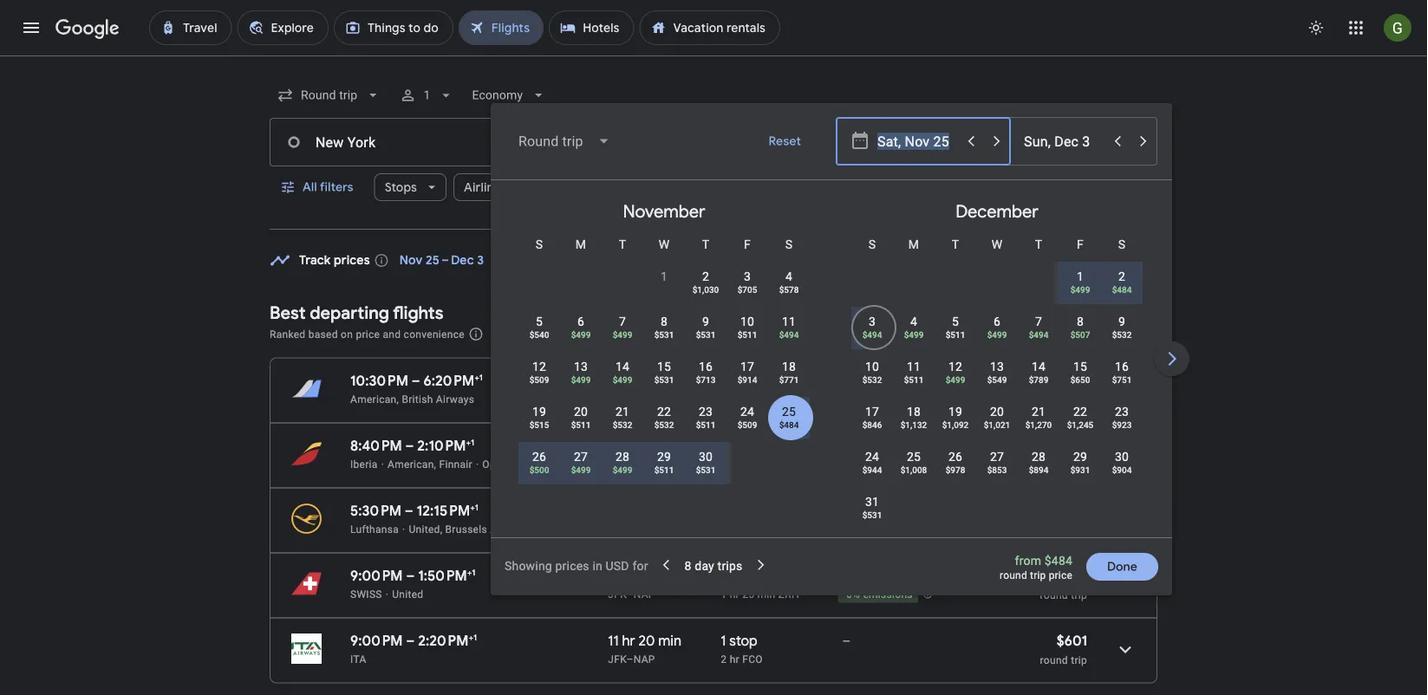 Task type: locate. For each thing, give the bounding box(es) containing it.
$549 round trip
[[1040, 567, 1087, 601]]

30 left 'wed, nov 29' "element"
[[639, 437, 655, 455]]

25 $1,008
[[901, 450, 927, 475]]

19 for 19 $1,092
[[948, 404, 962, 419]]

fri, dec 29 element
[[1073, 448, 1087, 466]]

wed, nov 8 element
[[661, 313, 668, 330]]

prices for track
[[334, 253, 370, 268]]

1:50 pm
[[418, 567, 467, 585]]

thu, nov 30 element
[[699, 448, 713, 466]]

3 stop from the top
[[729, 567, 758, 585]]

None search field
[[270, 75, 1427, 596]]

airlines
[[464, 179, 507, 195], [490, 523, 527, 535]]

1 horizontal spatial and
[[811, 328, 829, 340]]

2 29 from the left
[[1073, 450, 1087, 464]]

24 inside "24 $944"
[[865, 450, 879, 464]]

sort by:
[[1085, 326, 1130, 342]]

0 horizontal spatial f
[[744, 237, 751, 251]]

, 532 us dollars element
[[1112, 329, 1132, 340], [862, 375, 882, 385], [613, 420, 632, 430], [654, 420, 674, 430]]

, 494 us dollars element up thu, dec 14 element
[[1029, 329, 1049, 340]]

3 nap from the top
[[634, 653, 655, 665]]

1 vertical spatial price
[[1074, 251, 1103, 267]]

27 for 27 $499
[[574, 450, 588, 464]]

26 up , 978 us dollars element
[[948, 450, 962, 464]]

1 stop flight. element for 11 hr 30 min
[[721, 437, 758, 457]]

0 vertical spatial , 509 us dollars element
[[529, 375, 549, 385]]

1 horizontal spatial 30
[[699, 450, 713, 464]]

fri, nov 17 element
[[740, 358, 754, 375]]

6 inside november row group
[[577, 314, 584, 329]]

0 horizontal spatial 30
[[639, 437, 655, 455]]

hr down 10 hr 50 min jfk – nap
[[622, 632, 635, 650]]

$494 up sat, nov 18 'element'
[[779, 329, 799, 340]]

, 494 us dollars element for 3
[[862, 329, 882, 340]]

kg
[[870, 372, 886, 390], [868, 437, 884, 455], [869, 502, 884, 520]]

12 down "passenger"
[[948, 359, 962, 374]]

, 484 us dollars element down lhr
[[779, 420, 799, 430]]

-6% emissions
[[843, 589, 913, 601]]

$499 up "tue, dec 19" element
[[946, 375, 965, 385]]

by
[[530, 458, 541, 470]]

1 horizontal spatial f
[[1077, 237, 1084, 251]]

thu, dec 7 element
[[1035, 313, 1042, 330]]

1 14 from the left
[[616, 359, 630, 374]]

round inside $549 round trip
[[1040, 589, 1068, 601]]

wed, nov 29 element
[[657, 448, 671, 466]]

price inside best departing flights main content
[[356, 328, 380, 340]]

1 stop from the top
[[729, 372, 758, 390]]

0 horizontal spatial 24
[[740, 404, 754, 419]]

2 down mon, dec 11 element
[[910, 377, 917, 392]]

10 inside 10 $511
[[740, 314, 754, 329]]

, 509 us dollars element
[[529, 375, 549, 385], [738, 420, 757, 430]]

1 16 from the left
[[699, 359, 713, 374]]

8 for 8 $507
[[1077, 314, 1084, 329]]

18 inside 18 $771
[[782, 359, 796, 374]]

27
[[574, 450, 588, 464], [990, 450, 1004, 464]]

2
[[702, 269, 709, 284], [1118, 269, 1125, 284], [910, 377, 917, 392], [908, 442, 915, 457], [721, 653, 727, 665]]

16 up $751
[[1115, 359, 1129, 374]]

$511 up fri, nov 17 element
[[738, 329, 757, 340]]

co inside 393 kg co 2
[[887, 437, 908, 455]]

12
[[532, 359, 546, 374], [948, 359, 962, 374]]

, 914 us dollars element
[[738, 375, 757, 385]]

december row group
[[831, 187, 1164, 535]]

14 for 14 $789
[[1032, 359, 1046, 374]]

1 horizontal spatial 3
[[744, 269, 751, 284]]

2 16 from the left
[[1115, 359, 1129, 374]]

$499 for the 'mon, dec 4' element
[[904, 329, 924, 340]]

day
[[695, 559, 714, 573]]

, 499 us dollars element up fri, dec 8 'element'
[[1070, 284, 1090, 295]]

operated
[[482, 458, 527, 470]]

1 horizontal spatial 6 $499
[[987, 314, 1007, 340]]

$494 for 3
[[862, 329, 882, 340]]

thu, nov 2 element
[[702, 268, 709, 285]]

– inside 11 hr 30 min jfk – nap
[[627, 458, 634, 470]]

1 w from the left
[[659, 237, 670, 251]]

14 up , 789 us dollars element
[[1032, 359, 1046, 374]]

2 f from the left
[[1077, 237, 1084, 251]]

$789
[[1029, 375, 1049, 385]]

30 for 30 $531
[[699, 450, 713, 464]]

3 jfk from the top
[[608, 588, 627, 600]]

0 horizontal spatial price
[[356, 328, 380, 340]]

14 for 14 $499
[[616, 359, 630, 374]]

price button
[[618, 173, 688, 201]]

1 horizontal spatial 29
[[1073, 450, 1087, 464]]

sat, nov 18 element
[[782, 358, 796, 375]]

jfk for 11 hr 20 min
[[608, 653, 627, 665]]

nap for 20
[[634, 653, 655, 665]]

27 up $853 at right bottom
[[990, 450, 1004, 464]]

$751
[[1112, 375, 1132, 385]]

22 inside 22 $1,245
[[1073, 404, 1087, 419]]

2 5 from the left
[[952, 314, 959, 329]]

prices inside search box
[[555, 559, 589, 573]]

1 horizontal spatial 13
[[608, 372, 621, 390]]

11
[[782, 314, 796, 329], [907, 359, 921, 374], [608, 437, 619, 455], [608, 632, 619, 650]]

$507 inside row
[[1070, 329, 1090, 340]]

0 horizontal spatial 21
[[616, 404, 630, 419]]

0 horizontal spatial 15
[[657, 359, 671, 374]]

1 horizontal spatial price
[[1074, 251, 1103, 267]]

Departure time: 5:30 PM. text field
[[350, 502, 401, 520]]

leaves john f. kennedy international airport at 10:30 pm on saturday, november 25 and arrives at naples international airport at 6:20 pm on sunday, november 26. element
[[350, 372, 483, 390]]

sun, dec 3, return date. element
[[869, 313, 876, 330]]

16 for 16 $751
[[1115, 359, 1129, 374]]

min inside 13 hr 50 min jfk
[[661, 372, 684, 390]]

6 left 'thu, dec 7' element
[[994, 314, 1001, 329]]

2 28 from the left
[[1032, 450, 1046, 464]]

from
[[1015, 554, 1041, 568]]

0 horizontal spatial 27
[[574, 450, 588, 464]]

0 vertical spatial  image
[[476, 458, 479, 470]]

23
[[699, 404, 713, 419], [1115, 404, 1129, 419]]

2 vertical spatial kg
[[869, 502, 884, 520]]

1 - from the top
[[843, 459, 846, 471]]

w for december
[[992, 237, 1003, 251]]

23 $511
[[696, 404, 716, 430]]

11 inside 11 hr 30 min jfk – nap
[[608, 437, 619, 455]]

1 , 494 us dollars element from the left
[[779, 329, 799, 340]]

hr left fco
[[730, 653, 740, 665]]

1 inside 1 stop 2 hr fco
[[721, 632, 726, 650]]

8
[[661, 314, 668, 329], [1077, 314, 1084, 329], [685, 559, 692, 573]]

$549 up "wed, dec 20" element
[[987, 375, 1007, 385]]

0 horizontal spatial , 509 us dollars element
[[529, 375, 549, 385]]

1 vertical spatial co
[[887, 437, 908, 455]]

0 horizontal spatial 3
[[477, 253, 484, 268]]

1 stop flight. element for 11 hr 20 min
[[721, 632, 758, 652]]

tue, nov 21 element
[[616, 403, 630, 421]]

iberia
[[350, 458, 378, 470], [544, 458, 571, 470]]

jfk inside 13 hr 50 min jfk
[[608, 393, 627, 405]]

2 iberia from the left
[[544, 458, 571, 470]]

airlines up showing
[[490, 523, 527, 535]]

23 $923
[[1112, 404, 1132, 430]]

2 14 from the left
[[1032, 359, 1046, 374]]

fri, dec 22 element
[[1073, 403, 1087, 421]]

nap inside 10 hr 50 min jfk – nap
[[634, 588, 655, 600]]

layover (1 of 1) is a 2 hr layover at leonardo da vinci–fiumicino airport in rome. element
[[721, 652, 834, 666]]

2 left fco
[[721, 653, 727, 665]]

1 f from the left
[[744, 237, 751, 251]]

, 499 us dollars element for "mon, nov 13" element
[[571, 375, 591, 385]]

0 horizontal spatial price
[[629, 179, 658, 195]]

1 vertical spatial price
[[1049, 570, 1073, 582]]

, 499 us dollars element up "mon, nov 13" element
[[571, 329, 591, 340]]

3 inside find the best price region
[[477, 253, 484, 268]]

1 vertical spatial for
[[632, 559, 648, 573]]

19 $515
[[529, 404, 549, 430]]

, 853 us dollars element
[[987, 465, 1007, 475]]

2 m from the left
[[908, 237, 919, 251]]

prices inside find the best price region
[[334, 253, 370, 268]]

round for $601
[[1040, 654, 1068, 666]]

, 499 us dollars element
[[1070, 284, 1090, 295], [571, 329, 591, 340], [613, 329, 632, 340], [904, 329, 924, 340], [987, 329, 1007, 340], [571, 375, 591, 385], [613, 375, 632, 385], [946, 375, 965, 385], [571, 465, 591, 475], [613, 465, 632, 475]]

emissions
[[871, 393, 921, 405], [869, 459, 919, 471], [871, 523, 921, 535], [863, 589, 913, 601]]

, 499 us dollars element for mon, nov 6 element
[[571, 329, 591, 340]]

jfk inside the 11 hr 20 min jfk – nap
[[608, 653, 627, 665]]

total duration 10 hr 50 min. element
[[608, 567, 721, 587]]

usd
[[606, 559, 629, 573]]

17 for 17 $914
[[740, 359, 754, 374]]

learn more about tracked prices image
[[374, 253, 389, 268]]

Departure time: 10:30 PM. text field
[[350, 372, 408, 390]]

0 horizontal spatial 7
[[619, 314, 626, 329]]

6 $499 inside november row group
[[571, 314, 591, 340]]

, 494 us dollars element right the bag
[[862, 329, 882, 340]]

0 horizontal spatial 22
[[657, 404, 671, 419]]

0 vertical spatial american,
[[350, 393, 399, 405]]

, 499 us dollars element for tue, nov 14 element
[[613, 375, 632, 385]]

11 down 10 hr 50 min jfk – nap
[[608, 632, 619, 650]]

, 549 us dollars element
[[987, 375, 1007, 385]]

1 vertical spatial 25
[[907, 450, 921, 464]]

co inside 587 kg co +25% emissions
[[887, 502, 909, 520]]

0 horizontal spatial 18
[[782, 359, 796, 374]]

$499 for wed, dec 6 element
[[987, 329, 1007, 340]]

4 stop from the top
[[729, 632, 758, 650]]

0 horizontal spatial m
[[576, 237, 586, 251]]

kg for 393
[[868, 437, 884, 455]]

, 511 us dollars element down total duration 11 hr 30 min. element
[[654, 465, 674, 475]]

$532 for 22
[[654, 420, 674, 430]]

30 $531
[[696, 450, 716, 475]]

$549 right from
[[1055, 567, 1087, 585]]

2 $484
[[1112, 269, 1132, 295]]

on
[[341, 328, 353, 340]]

2 horizontal spatial , 494 us dollars element
[[1029, 329, 1049, 340]]

19 up , 1092 us dollars element
[[948, 404, 962, 419]]

sat, dec 9 element
[[1118, 313, 1125, 330]]

, 499 us dollars element up wed, dec 13 element
[[987, 329, 1007, 340]]

, 499 us dollars element for tue, dec 12 element
[[946, 375, 965, 385]]

price up november
[[629, 179, 658, 195]]

1 vertical spatial 4
[[910, 314, 917, 329]]

5 up , 540 us dollars element
[[536, 314, 543, 329]]

2 jfk from the top
[[608, 458, 627, 470]]

price graph button
[[1029, 244, 1154, 275]]

1 horizontal spatial  image
[[476, 458, 479, 470]]

30 inside 30 $531
[[699, 450, 713, 464]]

1 vertical spatial airlines
[[490, 523, 527, 535]]

1 6 from the left
[[577, 314, 584, 329]]

tue, nov 7 element
[[619, 313, 626, 330]]

stop for 10 hr 50 min
[[729, 567, 758, 585]]

1 1 stop flight. element from the top
[[721, 372, 758, 392]]

 image
[[381, 458, 384, 470]]

$531 for 9
[[696, 329, 716, 340]]

11 inside the 11 hr 20 min jfk – nap
[[608, 632, 619, 650]]

Arrival time: 6:20 PM on  Sunday, November 26. text field
[[424, 372, 483, 390]]

19 $1,092
[[942, 404, 969, 430]]

mon, nov 27 element
[[574, 448, 588, 466]]

round inside the $601 round trip
[[1040, 654, 1068, 666]]

, 499 us dollars element for fri, dec 1 element
[[1070, 284, 1090, 295]]

airports
[[960, 179, 1006, 195]]

2 nap from the top
[[634, 588, 655, 600]]

0 horizontal spatial 6 $499
[[571, 314, 591, 340]]

9 inside 9 $532
[[1118, 314, 1125, 329]]

15 inside 15 $531
[[657, 359, 671, 374]]

393 kg co 2
[[842, 437, 915, 457]]

$531 inside the december row group
[[862, 510, 882, 520]]

23 inside 23 $923
[[1115, 404, 1129, 419]]

9:00 pm up swiss
[[350, 567, 403, 585]]

s up sat, dec 2 element
[[1118, 237, 1126, 251]]

row containing 10
[[851, 350, 1143, 400]]

0 horizontal spatial 17
[[740, 359, 754, 374]]

2 6 $499 from the left
[[987, 314, 1007, 340]]

$494 inside november row group
[[779, 329, 799, 340]]

3 $494 from the left
[[1029, 329, 1049, 340]]

3 , 494 us dollars element from the left
[[1029, 329, 1049, 340]]

1 horizontal spatial 8
[[685, 559, 692, 573]]

$705
[[738, 284, 757, 295]]

3 $705
[[738, 269, 757, 295]]

1 vertical spatial 50
[[642, 567, 659, 585]]

21 down 14 $499
[[616, 404, 630, 419]]

6 $499 up wed, dec 13 element
[[987, 314, 1007, 340]]

1 horizontal spatial m
[[908, 237, 919, 251]]

30 down the "23 $511"
[[699, 450, 713, 464]]

row
[[643, 253, 810, 310], [1060, 253, 1143, 310], [518, 305, 810, 355], [851, 305, 1143, 355], [518, 350, 810, 400], [851, 350, 1143, 400], [518, 395, 810, 445], [851, 395, 1143, 445], [518, 440, 727, 490], [851, 440, 1143, 490]]

thu, dec 14 element
[[1032, 358, 1046, 375]]

+ up finnair
[[466, 437, 471, 448]]

3 $494
[[862, 314, 882, 340]]

stop inside 1 stop 4 hr 10 min lhr
[[729, 372, 758, 390]]

$507 round trip
[[1040, 437, 1087, 471]]

kg right 587
[[869, 502, 884, 520]]

$494 up thu, dec 14 element
[[1029, 329, 1049, 340]]

3
[[477, 253, 484, 268], [744, 269, 751, 284], [869, 314, 876, 329]]

8 inside "8 $507"
[[1077, 314, 1084, 329]]

best departing flights main content
[[270, 238, 1158, 695]]

mon, nov 20 element
[[574, 403, 588, 421]]

assistance
[[986, 328, 1038, 340]]

1 28 from the left
[[616, 450, 630, 464]]

, 499 us dollars element for wed, dec 6 element
[[987, 329, 1007, 340]]

26 inside 26 $500
[[532, 450, 546, 464]]

2 23 from the left
[[1115, 404, 1129, 419]]

-
[[843, 459, 846, 471], [843, 589, 846, 601]]

1 vertical spatial kg
[[868, 437, 884, 455]]

co right 31 $531
[[887, 502, 909, 520]]

$549
[[987, 375, 1007, 385], [1055, 567, 1087, 585]]

0 horizontal spatial 14
[[616, 359, 630, 374]]

27 inside 27 $853
[[990, 450, 1004, 464]]

2 27 from the left
[[990, 450, 1004, 464]]

mon, dec 25 element
[[907, 448, 921, 466]]

s up sat, nov 4 "element"
[[785, 237, 793, 251]]

1 vertical spatial , 509 us dollars element
[[738, 420, 757, 430]]

co right 10 $532
[[889, 372, 910, 390]]

17 up $846
[[865, 404, 879, 419]]

9:00 pm up ita
[[350, 632, 403, 650]]

1 horizontal spatial 9
[[1118, 314, 1125, 329]]

sat, nov 11 element
[[782, 313, 796, 330]]

+ inside 9:00 pm – 1:50 pm + 1
[[467, 567, 472, 578]]

kg inside 393 kg co 2
[[868, 437, 884, 455]]

None text field
[[270, 118, 542, 166]]

13 for $499
[[574, 359, 588, 374]]

0 horizontal spatial 25
[[742, 588, 755, 600]]

, 511 us dollars element up thu, nov 30 element
[[696, 420, 716, 430]]

13 inside the 13 $549
[[990, 359, 1004, 374]]

sat, dec 2 element
[[1118, 268, 1125, 285]]

times button
[[695, 173, 769, 201]]

duration button
[[1043, 173, 1132, 201]]

0 horizontal spatial for
[[632, 559, 648, 573]]

28 for 28 $894
[[1032, 450, 1046, 464]]

1 vertical spatial american,
[[388, 458, 436, 470]]

+ up united, brussels airlines
[[470, 502, 475, 513]]

393
[[842, 437, 865, 455]]

0 horizontal spatial fees
[[646, 328, 667, 340]]

0 vertical spatial 18
[[782, 359, 796, 374]]

2 stop from the top
[[729, 437, 758, 455]]

8 down 1 button
[[661, 314, 668, 329]]

loading results progress bar
[[0, 55, 1427, 59]]

1 vertical spatial -
[[843, 589, 846, 601]]

price graph
[[1074, 251, 1140, 267]]

5
[[536, 314, 543, 329], [952, 314, 959, 329]]

0 horizontal spatial , 494 us dollars element
[[779, 329, 799, 340]]

24 inside 24 $509
[[740, 404, 754, 419]]

50 inside 13 hr 50 min jfk
[[641, 372, 658, 390]]

american, british airways
[[350, 393, 474, 405]]

, 978 us dollars element
[[946, 465, 965, 475]]

1 horizontal spatial 12
[[948, 359, 962, 374]]

3 1 stop flight. element from the top
[[721, 567, 758, 587]]

2 down graph
[[1118, 269, 1125, 284]]

0 vertical spatial for
[[670, 328, 684, 340]]

4 t from the left
[[1035, 237, 1042, 251]]

1 15 from the left
[[657, 359, 671, 374]]

0 horizontal spatial $509
[[529, 375, 549, 385]]

wed, dec 13 element
[[990, 358, 1004, 375]]

, 1092 us dollars element
[[942, 420, 969, 430]]

2 horizontal spatial 30
[[1115, 450, 1129, 464]]

0 vertical spatial $549
[[987, 375, 1007, 385]]

16 inside 16 $751
[[1115, 359, 1129, 374]]

2 $1,030
[[692, 269, 719, 295]]

1 6 $499 from the left
[[571, 314, 591, 340]]

2 , 494 us dollars element from the left
[[862, 329, 882, 340]]

0 horizontal spatial 12
[[532, 359, 546, 374]]

10 for $532
[[865, 359, 879, 374]]

emissions inside popup button
[[863, 589, 913, 601]]

+ for 2:20 pm
[[469, 632, 473, 643]]

nap left 'wed, nov 29' "element"
[[634, 458, 655, 470]]

19 inside 19 $515
[[532, 404, 546, 419]]

0 horizontal spatial 9
[[702, 314, 709, 329]]

1 5 from the left
[[536, 314, 543, 329]]

1 horizontal spatial 18
[[907, 404, 921, 419]]

Arrival time: 2:20 PM on  Sunday, November 26. text field
[[418, 632, 477, 650]]

price up fri, dec 1 element
[[1074, 251, 1103, 267]]

1 12 from the left
[[532, 359, 546, 374]]

$499 for tue, nov 14 element
[[613, 375, 632, 385]]

0 horizontal spatial w
[[659, 237, 670, 251]]

$601
[[1057, 632, 1087, 650]]

emissions inside 550 kg co 2 +17% emissions
[[871, 393, 921, 405]]

1 inside 9:00 pm – 1:50 pm + 1
[[472, 567, 476, 578]]

1 horizontal spatial for
[[670, 328, 684, 340]]

0 horizontal spatial $549
[[987, 375, 1007, 385]]

0 vertical spatial co
[[889, 372, 910, 390]]

0 horizontal spatial 23
[[699, 404, 713, 419]]

14 $789
[[1029, 359, 1049, 385]]

2 fees from the left
[[853, 328, 874, 340]]

0 horizontal spatial 8
[[661, 314, 668, 329]]

14
[[616, 359, 630, 374], [1032, 359, 1046, 374]]

fri, dec 15 element
[[1073, 358, 1087, 375]]

2 horizontal spatial $494
[[1029, 329, 1049, 340]]

0 vertical spatial price
[[356, 328, 380, 340]]

kg for 587
[[869, 502, 884, 520]]

stop for 13 hr 50 min
[[729, 372, 758, 390]]

25 inside the 25 $484
[[782, 404, 796, 419]]

– down total duration 11 hr 20 min. element
[[627, 653, 634, 665]]

w for november
[[659, 237, 670, 251]]

, 511 us dollars element up mon, dec 18 element on the right bottom of the page
[[904, 375, 924, 385]]

6 $499 inside the december row group
[[987, 314, 1007, 340]]

kg inside 550 kg co 2 +17% emissions
[[870, 372, 886, 390]]

2 vertical spatial 25
[[742, 588, 755, 600]]

f up the fri, nov 3 element
[[744, 237, 751, 251]]

, 511 us dollars element up mon, nov 27 element
[[571, 420, 591, 430]]

2 15 from the left
[[1073, 359, 1087, 374]]

$509 for 12
[[529, 375, 549, 385]]

7 inside 7 $494
[[1035, 314, 1042, 329]]

learn more about ranking image
[[468, 326, 484, 342]]

1 horizontal spatial , 484 us dollars element
[[1112, 284, 1132, 295]]

1 vertical spatial $509
[[738, 420, 757, 430]]

Arrival time: 12:15 PM on  Sunday, November 26. text field
[[417, 502, 478, 520]]

hr inside 11 hr 30 min jfk – nap
[[622, 437, 635, 455]]

trip for $484
[[1071, 394, 1087, 406]]

, 499 us dollars element up the tue, nov 21 'element'
[[613, 375, 632, 385]]

2 up $1,008
[[908, 442, 915, 457]]

american, for american, finnair
[[388, 458, 436, 470]]

9 for 9 $531
[[702, 314, 709, 329]]

2 7 from the left
[[1035, 314, 1042, 329]]

1 vertical spatial 3
[[744, 269, 751, 284]]

 image
[[476, 458, 479, 470], [386, 588, 389, 600]]

1 and from the left
[[383, 328, 401, 340]]

price left done
[[1049, 570, 1073, 582]]

1 horizontal spatial , 494 us dollars element
[[862, 329, 882, 340]]

10 right in
[[608, 567, 622, 585]]

1 nap from the top
[[634, 458, 655, 470]]

1
[[423, 88, 430, 102], [661, 269, 668, 284], [1077, 269, 1084, 284], [687, 328, 693, 340], [479, 372, 483, 383], [721, 372, 726, 390], [471, 437, 474, 448], [721, 437, 726, 455], [721, 458, 727, 470], [475, 502, 478, 513], [472, 567, 476, 578], [721, 567, 726, 585], [721, 588, 727, 600], [473, 632, 477, 643], [721, 632, 726, 650]]

hr down trips
[[730, 588, 740, 600]]

2 12 from the left
[[948, 359, 962, 374]]

$511
[[738, 329, 757, 340], [946, 329, 965, 340], [904, 375, 924, 385], [571, 420, 591, 430], [696, 420, 716, 430], [654, 465, 674, 475]]

0 vertical spatial kg
[[870, 372, 886, 390]]

50 for 10
[[642, 567, 659, 585]]

10:30 pm
[[350, 372, 408, 390]]

29 up , 931 us dollars element at the bottom right
[[1073, 450, 1087, 464]]

+ for 6:20 pm
[[474, 372, 479, 383]]

$511 up tue, dec 12 element
[[946, 329, 965, 340]]

2 w from the left
[[992, 237, 1003, 251]]

Departure time: 8:40 PM. text field
[[350, 437, 402, 455]]

1 vertical spatial $549
[[1055, 567, 1087, 585]]

20 up , 1021 us dollars element
[[990, 404, 1004, 419]]

bag fees button
[[832, 328, 874, 340]]

11 $511
[[904, 359, 924, 385]]

2 vertical spatial nap
[[634, 653, 655, 665]]

1 horizontal spatial 4
[[786, 269, 793, 284]]

$531 for 15
[[654, 375, 674, 385]]

12 inside 12 $499
[[948, 359, 962, 374]]

2 horizontal spatial 4
[[910, 314, 917, 329]]

f up fri, dec 1 element
[[1077, 237, 1084, 251]]

layover (1 of 1) is a 1 hr 25 min layover at zurich airport in zürich. element
[[721, 587, 834, 601]]

s down airlines popup button
[[536, 237, 543, 251]]

for right usd
[[632, 559, 648, 573]]

1 vertical spatial prices
[[555, 559, 589, 573]]

3 inside 3 $705
[[744, 269, 751, 284]]

1 vertical spatial , 484 us dollars element
[[779, 420, 799, 430]]

19
[[532, 404, 546, 419], [948, 404, 962, 419]]

row containing 5
[[518, 305, 810, 355]]

1 26 from the left
[[532, 450, 546, 464]]

round for $549
[[1040, 589, 1068, 601]]

0 vertical spatial prices
[[334, 253, 370, 268]]

all filters
[[303, 179, 353, 195]]

26 for 26 $978
[[948, 450, 962, 464]]

0 horizontal spatial 16
[[699, 359, 713, 374]]

9:00 pm for 2:20 pm
[[350, 632, 403, 650]]

row group
[[1164, 187, 1427, 531]]

25 down trips
[[742, 588, 755, 600]]

2 inside 2 $484
[[1118, 269, 1125, 284]]

13 up , 549 us dollars element on the right of the page
[[990, 359, 1004, 374]]

– up united
[[406, 567, 415, 585]]

done button
[[1086, 546, 1158, 588]]

fees up wed, nov 15 element
[[646, 328, 667, 340]]

28 inside 28 $499
[[616, 450, 630, 464]]

14 inside 14 $499
[[616, 359, 630, 374]]

1 $494 from the left
[[779, 329, 799, 340]]

6 right include
[[577, 314, 584, 329]]

convenience
[[404, 328, 465, 340]]

1 21 from the left
[[616, 404, 630, 419]]

0 vertical spatial price
[[629, 179, 658, 195]]

3 t from the left
[[952, 237, 959, 251]]

connecting
[[890, 179, 957, 195]]

Arrival time: 1:50 PM on  Sunday, November 26. text field
[[418, 567, 476, 585]]

8 up , 507 us dollars element
[[1077, 314, 1084, 329]]

2 horizontal spatial 13
[[990, 359, 1004, 374]]

4 1 stop flight. element from the top
[[721, 632, 758, 652]]

1 19 from the left
[[532, 404, 546, 419]]

thu, nov 16 element
[[699, 358, 713, 375]]

1 23 from the left
[[699, 404, 713, 419]]

30 inside the 30 $904
[[1115, 450, 1129, 464]]

1 horizontal spatial 25
[[782, 404, 796, 419]]

7 right required on the left of the page
[[619, 314, 626, 329]]

sat, dec 30 element
[[1115, 448, 1129, 466]]

18 up , 1132 us dollars element
[[907, 404, 921, 419]]

+ inside 10:30 pm – 6:20 pm + 1
[[474, 372, 479, 383]]

$531 for 8
[[654, 329, 674, 340]]

27 inside 27 $499
[[574, 450, 588, 464]]

stop for 11 hr 20 min
[[729, 632, 758, 650]]

0 vertical spatial 17
[[740, 359, 754, 374]]

2 vertical spatial 4
[[721, 393, 727, 405]]

None field
[[270, 80, 389, 111], [465, 80, 554, 111], [505, 121, 625, 162], [270, 80, 389, 111], [465, 80, 554, 111], [505, 121, 625, 162]]

1 jfk from the top
[[608, 393, 627, 405]]

4 jfk from the top
[[608, 653, 627, 665]]

21 up , 1270 us dollars element
[[1032, 404, 1046, 419]]

16 $751
[[1112, 359, 1132, 385]]

2 22 from the left
[[1073, 404, 1087, 419]]

trip for $549
[[1071, 589, 1087, 601]]

0 horizontal spatial iberia
[[350, 458, 378, 470]]

2 21 from the left
[[1032, 404, 1046, 419]]

, 499 us dollars element right the $500
[[571, 465, 591, 475]]

price right on
[[356, 328, 380, 340]]

jfk down usd
[[608, 588, 627, 600]]

9:00 pm – 1:50 pm + 1
[[350, 567, 476, 585]]

kg up -17% emissions
[[868, 437, 884, 455]]

1 7 from the left
[[619, 314, 626, 329]]

10 $511
[[738, 314, 757, 340]]

29 down 22 $532
[[657, 450, 671, 464]]

11 down apply.
[[907, 359, 921, 374]]

2 - from the top
[[843, 589, 846, 601]]

1 horizontal spatial $494
[[862, 329, 882, 340]]

1 m from the left
[[576, 237, 586, 251]]

-6% emissions button
[[837, 567, 933, 604]]

, 511 us dollars element up fri, nov 17 element
[[738, 329, 757, 340]]

jfk inside 11 hr 30 min jfk – nap
[[608, 458, 627, 470]]

9 inside 9 $531
[[702, 314, 709, 329]]

4 up $578
[[786, 269, 793, 284]]

20 down 10 hr 50 min jfk – nap
[[639, 632, 655, 650]]

2 9:00 pm from the top
[[350, 632, 403, 650]]

$511 up thu, nov 30 element
[[696, 420, 716, 430]]

10 down , 914 us dollars element
[[742, 393, 755, 405]]

8 $531
[[654, 314, 674, 340]]

price inside price graph button
[[1074, 251, 1103, 267]]

0 vertical spatial 24
[[740, 404, 754, 419]]

1 9:00 pm from the top
[[350, 567, 403, 585]]

min
[[661, 372, 684, 390], [757, 393, 776, 405], [658, 437, 682, 455], [757, 458, 776, 470], [662, 567, 686, 585], [757, 588, 776, 600], [658, 632, 682, 650]]

$484 inside november row group
[[779, 420, 799, 430]]

tue, nov 28 element
[[616, 448, 630, 466]]

$511 for 10
[[738, 329, 757, 340]]

0 vertical spatial $509
[[529, 375, 549, 385]]

sun, nov 12 element
[[532, 358, 546, 375]]

hr inside 1 stop 2 hr fco
[[730, 653, 740, 665]]

sat, nov 4 element
[[786, 268, 793, 285]]

2 horizontal spatial 8
[[1077, 314, 1084, 329]]

total duration 11 hr 20 min. element
[[608, 632, 721, 652]]

1 inside button
[[661, 269, 668, 284]]

507 US dollars text field
[[1055, 437, 1087, 455]]

1 horizontal spatial fees
[[853, 328, 874, 340]]

m for november
[[576, 237, 586, 251]]

25 down , 771 us dollars element on the bottom of page
[[782, 404, 796, 419]]

, 511 us dollars element for 10
[[738, 329, 757, 340]]

 image right finnair
[[476, 458, 479, 470]]

5:30 pm – 12:15 pm + 1
[[350, 502, 478, 520]]

find the best price region
[[270, 238, 1158, 289]]

4 right thu, nov 23 element
[[721, 393, 727, 405]]

, 484 us dollars element for 2
[[1112, 284, 1132, 295]]

17 $914
[[738, 359, 757, 385]]

30 inside 11 hr 30 min jfk – nap
[[639, 437, 655, 455]]

mon, dec 18 element
[[907, 403, 921, 421]]

ranked
[[270, 328, 306, 340]]

, 509 us dollars element for 12
[[529, 375, 549, 385]]

5 left wed, dec 6 element
[[952, 314, 959, 329]]

, 511 us dollars element
[[738, 329, 757, 340], [946, 329, 965, 340], [904, 375, 924, 385], [571, 420, 591, 430], [696, 420, 716, 430], [654, 465, 674, 475]]

- for 6%
[[843, 589, 846, 601]]

23 for 23 $511
[[699, 404, 713, 419]]

$499 for tue, nov 28 element
[[613, 465, 632, 475]]

+ down united, brussels airlines
[[467, 567, 472, 578]]

11 up express
[[608, 437, 619, 455]]

, 1021 us dollars element
[[984, 420, 1010, 430]]

, 532 us dollars element for 21
[[613, 420, 632, 430]]

11 inside 11 $511
[[907, 359, 921, 374]]

Return text field
[[1024, 118, 1104, 165], [1023, 119, 1103, 166]]

2 26 from the left
[[948, 450, 962, 464]]

1 stop 1 hr 25 min zrh
[[721, 567, 799, 600]]

sun, dec 24 element
[[865, 448, 879, 466]]

1 22 from the left
[[657, 404, 671, 419]]

hr inside 1 stop 4 hr 10 min lhr
[[730, 393, 740, 405]]

3 up , 705 us dollars element
[[744, 269, 751, 284]]

w up wed, nov 1 element
[[659, 237, 670, 251]]

20 for 20 $511
[[574, 404, 588, 419]]

f inside november row group
[[744, 237, 751, 251]]

co
[[889, 372, 910, 390], [887, 437, 908, 455], [887, 502, 909, 520]]

wed, nov 15 element
[[657, 358, 671, 375]]

price inside price popup button
[[629, 179, 658, 195]]

hr inside 10 hr 50 min jfk – nap
[[626, 567, 639, 585]]

kg inside 587 kg co +25% emissions
[[869, 502, 884, 520]]

10 for hr
[[608, 567, 622, 585]]

best departing flights
[[270, 302, 444, 324]]

w inside november row group
[[659, 237, 670, 251]]

3 inside 3 $494
[[869, 314, 876, 329]]

7 inside 7 $499
[[619, 314, 626, 329]]

6 for wed, dec 6 element
[[994, 314, 1001, 329]]

26 inside 26 $978
[[948, 450, 962, 464]]

leaves john f. kennedy international airport at 8:40 pm on saturday, november 25 and arrives at naples international airport at 2:10 pm on sunday, november 26. element
[[350, 437, 474, 455]]

6 for mon, nov 6 element
[[577, 314, 584, 329]]

0 horizontal spatial 5
[[536, 314, 543, 329]]

2 9 from the left
[[1118, 314, 1125, 329]]

3 for 3 $494
[[869, 314, 876, 329]]

price for price
[[629, 179, 658, 195]]

12 for 12 $499
[[948, 359, 962, 374]]

, 499 us dollars element for mon, nov 27 element
[[571, 465, 591, 475]]

50 inside 10 hr 50 min jfk – nap
[[642, 567, 659, 585]]

, 650 us dollars element
[[1070, 375, 1090, 385]]

f
[[744, 237, 751, 251], [1077, 237, 1084, 251]]

f for december
[[1077, 237, 1084, 251]]

50
[[641, 372, 658, 390], [642, 567, 659, 585]]

tue, nov 14 element
[[616, 358, 630, 375]]

stop inside 1 stop 1 hr 40 min
[[729, 437, 758, 455]]

- for 17%
[[843, 459, 846, 471]]

tue, dec 12 element
[[948, 358, 962, 375]]

29 $931
[[1070, 450, 1090, 475]]

$494 for 11
[[779, 329, 799, 340]]

trip inside $484 round trip
[[1071, 394, 1087, 406]]

duration
[[1053, 179, 1103, 195]]

kg for 550
[[870, 372, 886, 390]]

0 horizontal spatial $494
[[779, 329, 799, 340]]

26 $500
[[529, 450, 549, 475]]

november row group
[[498, 187, 831, 531]]

grid containing november
[[498, 187, 1427, 548]]

10 down may on the top of page
[[865, 359, 879, 374]]

round inside 'from $484 round trip price'
[[1000, 570, 1027, 582]]

row containing 24
[[851, 440, 1143, 490]]

w
[[659, 237, 670, 251], [992, 237, 1003, 251]]

$507 inside $507 round trip
[[1055, 437, 1087, 455]]

11 down $578
[[782, 314, 796, 329]]

$511 up mon, nov 27 element
[[571, 420, 591, 430]]

2 19 from the left
[[948, 404, 962, 419]]

21 inside 21 $1,270
[[1032, 404, 1046, 419]]

2 1 stop flight. element from the top
[[721, 437, 758, 457]]

2 $494 from the left
[[862, 329, 882, 340]]

1 29 from the left
[[657, 450, 671, 464]]

1 vertical spatial 18
[[907, 404, 921, 419]]

, 484 us dollars element
[[1112, 284, 1132, 295], [779, 420, 799, 430]]

m down bags popup button
[[576, 237, 586, 251]]

reset button
[[748, 121, 822, 162]]

hr left 40
[[730, 458, 740, 470]]

co for 550
[[889, 372, 910, 390]]

prices
[[334, 253, 370, 268], [555, 559, 589, 573]]

$531 for 31
[[862, 510, 882, 520]]

thu, nov 23 element
[[699, 403, 713, 421]]

1 27 from the left
[[574, 450, 588, 464]]

1 horizontal spatial 28
[[1032, 450, 1046, 464]]

, 511 us dollars element up tue, dec 12 element
[[946, 329, 965, 340]]

19 up , 515 us dollars element
[[532, 404, 546, 419]]

$549 inside $549 round trip
[[1055, 567, 1087, 585]]

w inside the december row group
[[992, 237, 1003, 251]]

return text field for departure text field
[[1024, 118, 1104, 165]]

m for december
[[908, 237, 919, 251]]

11 for 11 hr 20 min jfk – nap
[[608, 632, 619, 650]]

0 vertical spatial 4
[[786, 269, 793, 284]]

18 inside '18 $1,132'
[[907, 404, 921, 419]]

1 horizontal spatial 22
[[1073, 404, 1087, 419]]

2 6 from the left
[[994, 314, 1001, 329]]

1 horizontal spatial 27
[[990, 450, 1004, 464]]

next image
[[1151, 338, 1193, 380]]

filters
[[320, 179, 353, 195]]

1 9 from the left
[[702, 314, 709, 329]]

23 down $713
[[699, 404, 713, 419]]

round inside $484 round trip
[[1040, 394, 1068, 406]]

484 US dollars text field
[[1054, 372, 1087, 390]]

1 horizontal spatial w
[[992, 237, 1003, 251]]

2:10 pm
[[417, 437, 466, 455]]



Task type: vqa. For each thing, say whether or not it's contained in the screenshot.
$231
no



Task type: describe. For each thing, give the bounding box(es) containing it.
for inside search box
[[632, 559, 648, 573]]

co for 393
[[887, 437, 908, 455]]

$931
[[1070, 465, 1090, 475]]

, 771 us dollars element
[[779, 375, 799, 385]]

$484 inside $484 round trip
[[1054, 372, 1087, 390]]

hr inside 1 stop 1 hr 25 min zrh
[[730, 588, 740, 600]]

2 s from the left
[[785, 237, 793, 251]]

thu, dec 28 element
[[1032, 448, 1046, 466]]

Departure text field
[[877, 118, 957, 165]]

min inside 11 hr 30 min jfk – nap
[[658, 437, 682, 455]]

departing
[[310, 302, 389, 324]]

8 day trips
[[685, 559, 743, 573]]

price inside 'from $484 round trip price'
[[1049, 570, 1073, 582]]

2 inside 393 kg co 2
[[908, 442, 915, 457]]

4 $499
[[904, 314, 924, 340]]

6:20 pm
[[424, 372, 474, 390]]

sat, nov 25, departure date. element
[[782, 403, 796, 421]]

$944
[[862, 465, 882, 475]]

– down 6%
[[842, 632, 851, 650]]

2 inside 2 $1,030
[[702, 269, 709, 284]]

, 944 us dollars element
[[862, 465, 882, 475]]

mon, nov 13 element
[[574, 358, 588, 375]]

30 $904
[[1112, 450, 1132, 475]]

total duration 13 hr 50 min. element
[[608, 372, 721, 392]]

grid inside search box
[[498, 187, 1427, 548]]

, 499 us dollars element for tue, nov 28 element
[[613, 465, 632, 475]]

Departure time: 9:00 PM. text field
[[350, 567, 403, 585]]

5 for 5 $511
[[952, 314, 959, 329]]

may
[[877, 328, 897, 340]]

$511 for 11
[[904, 375, 924, 385]]

20 inside the 11 hr 20 min jfk – nap
[[639, 632, 655, 650]]

-17% emissions
[[843, 459, 919, 471]]

, 515 us dollars element
[[529, 420, 549, 430]]

hr inside 1 stop 1 hr 40 min
[[730, 458, 740, 470]]

$650
[[1070, 375, 1090, 385]]

$1,021
[[984, 420, 1010, 430]]

adult.
[[696, 328, 723, 340]]

leaves john f. kennedy international airport at 9:00 pm on saturday, november 25 and arrives at naples international airport at 1:50 pm on sunday, november 26. element
[[350, 567, 476, 585]]

min inside 1 stop 1 hr 40 min
[[757, 458, 776, 470]]

leaves john f. kennedy international airport at 9:00 pm on saturday, november 25 and arrives at naples international airport at 2:20 pm on sunday, november 26. element
[[350, 632, 477, 650]]

6 $499 for mon, nov 6 element
[[571, 314, 591, 340]]

$509 for 24
[[738, 420, 757, 430]]

1 stop flight. element for 10 hr 50 min
[[721, 567, 758, 587]]

american, for american, british airways
[[350, 393, 399, 405]]

operated by iberia express
[[482, 458, 612, 470]]

$894
[[1029, 465, 1049, 475]]

28 $894
[[1029, 450, 1049, 475]]

13 $499
[[571, 359, 591, 385]]

4 inside 1 stop 4 hr 10 min lhr
[[721, 393, 727, 405]]

hr inside the 11 hr 20 min jfk – nap
[[622, 632, 635, 650]]

$515
[[529, 420, 549, 430]]

wed, dec 27 element
[[990, 448, 1004, 466]]

8:40 pm
[[350, 437, 402, 455]]

11 for 11 $494
[[782, 314, 796, 329]]

$500
[[529, 465, 549, 475]]

23 for 23 $923
[[1115, 404, 1129, 419]]

5 $540
[[529, 314, 549, 340]]

, 532 us dollars element for 10
[[862, 375, 882, 385]]

+ right taxes
[[637, 328, 644, 340]]

sun, dec 10 element
[[865, 358, 879, 375]]

$923
[[1112, 420, 1132, 430]]

sun, nov 19 element
[[532, 403, 546, 421]]

, 751 us dollars element
[[1112, 375, 1132, 385]]

airlines inside popup button
[[464, 179, 507, 195]]

, 500 us dollars element
[[529, 465, 549, 475]]

7 for 7 $494
[[1035, 314, 1042, 329]]

17 for 17 $846
[[865, 404, 879, 419]]

26 for 26 $500
[[532, 450, 546, 464]]

7 $494
[[1029, 314, 1049, 340]]

thu, nov 9 element
[[702, 313, 709, 330]]

11 $494
[[779, 314, 799, 340]]

9 $532
[[1112, 314, 1132, 340]]

wed, nov 1 element
[[661, 268, 668, 285]]

1 iberia from the left
[[350, 458, 378, 470]]

5:30 pm
[[350, 502, 401, 520]]

$484 for 25
[[779, 420, 799, 430]]

10 for $511
[[740, 314, 754, 329]]

thu, dec 21 element
[[1032, 403, 1046, 421]]

– up british
[[412, 372, 420, 390]]

, 1132 us dollars element
[[901, 420, 927, 430]]

, 531 us dollars element for 15
[[654, 375, 674, 385]]

min inside the 11 hr 20 min jfk – nap
[[658, 632, 682, 650]]

jfk for 10 hr 50 min
[[608, 588, 627, 600]]

, 509 us dollars element for 24
[[738, 420, 757, 430]]

+ for 2:10 pm
[[466, 437, 471, 448]]

row containing 26
[[518, 440, 727, 490]]

12 $499
[[946, 359, 965, 385]]

prices include required taxes + fees for 1 adult. optional charges and bag fees may apply. passenger assistance
[[494, 328, 1038, 340]]

fri, nov 3 element
[[744, 268, 751, 285]]

sat, dec 23 element
[[1115, 403, 1129, 421]]

, 894 us dollars element
[[1029, 465, 1049, 475]]

$484 for 2
[[1112, 284, 1132, 295]]

total duration 11 hr 30 min. element
[[608, 437, 721, 457]]

1 stop 2 hr fco
[[721, 632, 763, 665]]

, 511 us dollars element for 29
[[654, 465, 674, 475]]

, 789 us dollars element
[[1029, 375, 1049, 385]]

1 inside the 1 $499
[[1077, 269, 1084, 284]]

+ for 12:15 pm
[[470, 502, 475, 513]]

1 inside 10:30 pm – 6:20 pm + 1
[[479, 372, 483, 383]]

8 for 8 day trips
[[685, 559, 692, 573]]

18 for 18 $771
[[782, 359, 796, 374]]

$511 for 23
[[696, 420, 716, 430]]

stop for 11 hr 30 min
[[729, 437, 758, 455]]

flight details. leaves john f. kennedy international airport at 9:00 pm on saturday, november 25 and arrives at naples international airport at 2:20 pm on sunday, november 26. image
[[1105, 629, 1146, 671]]

wed, dec 20 element
[[990, 403, 1004, 421]]

+17%
[[842, 393, 868, 405]]

apply.
[[900, 328, 929, 340]]

$771
[[779, 375, 799, 385]]

row containing 3
[[851, 305, 1143, 355]]

1 stop flight. element for 13 hr 50 min
[[721, 372, 758, 392]]

13 for $549
[[990, 359, 1004, 374]]

tue, dec 26 element
[[948, 448, 962, 466]]

trip for $507
[[1071, 459, 1087, 471]]

50 for 13
[[641, 372, 658, 390]]

showing
[[505, 559, 552, 573]]

1 inside 9:00 pm – 2:20 pm + 1
[[473, 632, 477, 643]]

1 inside 8:40 pm – 2:10 pm + 1
[[471, 437, 474, 448]]

Arrival time: 2:10 PM on  Sunday, November 26. text field
[[417, 437, 474, 455]]

– up american, finnair
[[405, 437, 414, 455]]

hr inside 13 hr 50 min jfk
[[624, 372, 637, 390]]

jfk for 11 hr 30 min
[[608, 458, 627, 470]]

, 531 us dollars element for 8
[[654, 329, 674, 340]]

leaves john f. kennedy international airport at 5:30 pm on saturday, november 25 and arrives at naples international airport at 12:15 pm on sunday, november 26. element
[[350, 502, 478, 520]]

sun, dec 31 element
[[865, 493, 879, 511]]

$601 round trip
[[1040, 632, 1087, 666]]

$853
[[987, 465, 1007, 475]]

$532 for 9
[[1112, 329, 1132, 340]]

jfk for 13 hr 50 min
[[608, 393, 627, 405]]

549 US dollars text field
[[1055, 567, 1087, 585]]

layover (1 of 1) is a 4 hr 10 min layover at heathrow airport in london. element
[[721, 392, 834, 406]]

united,
[[409, 523, 442, 535]]

, 507 us dollars element
[[1070, 329, 1090, 340]]

passenger assistance button
[[932, 328, 1038, 340]]

flight details. leaves john f. kennedy international airport at 9:00 pm on saturday, november 25 and arrives at naples international airport at 1:50 pm on sunday, november 26. image
[[1105, 564, 1146, 606]]

28 $499
[[613, 450, 632, 475]]

row containing 19
[[518, 395, 810, 445]]

min inside 1 stop 4 hr 10 min lhr
[[757, 393, 776, 405]]

track
[[299, 253, 331, 268]]

11 for 11 hr 30 min jfk – nap
[[608, 437, 619, 455]]

tue, dec 19 element
[[948, 403, 962, 421]]

1 button
[[392, 75, 462, 116]]

1 inside popup button
[[423, 88, 430, 102]]

25 – dec
[[426, 253, 474, 268]]

all
[[303, 179, 317, 195]]

1 inside 1 stop 4 hr 10 min lhr
[[721, 372, 726, 390]]

15 for 15 $531
[[657, 359, 671, 374]]

29 for 29 $931
[[1073, 450, 1087, 464]]

4 for 4 $499
[[910, 314, 917, 329]]

2 t from the left
[[702, 237, 709, 251]]

times
[[705, 179, 739, 195]]

emissions
[[786, 179, 843, 195]]

showing prices in usd for
[[505, 559, 648, 573]]

change appearance image
[[1295, 7, 1337, 49]]

22 for 22 $532
[[657, 404, 671, 419]]

include
[[527, 328, 563, 340]]

5 $511
[[946, 314, 965, 340]]

sat, dec 16 element
[[1115, 358, 1129, 375]]

16 for 16 $713
[[699, 359, 713, 374]]

587
[[842, 502, 865, 520]]

24 $944
[[862, 450, 882, 475]]

, 713 us dollars element
[[696, 375, 716, 385]]

emissions inside 587 kg co +25% emissions
[[871, 523, 921, 535]]

6%
[[846, 589, 860, 601]]

united, brussels airlines
[[409, 523, 527, 535]]

wed, nov 22 element
[[657, 403, 671, 421]]

8 $507
[[1070, 314, 1090, 340]]

airlines button
[[454, 166, 537, 208]]

sun, dec 17 element
[[865, 403, 879, 421]]

40
[[742, 458, 755, 470]]

airlines inside best departing flights main content
[[490, 523, 527, 535]]

3 s from the left
[[869, 237, 876, 251]]

zrh
[[778, 588, 799, 600]]

$540
[[529, 329, 549, 340]]

stops button
[[374, 166, 447, 208]]

, 578 us dollars element
[[779, 284, 799, 295]]

all filters button
[[270, 166, 367, 208]]

1 fees from the left
[[646, 328, 667, 340]]

22 $532
[[654, 404, 674, 430]]

$1,030
[[692, 284, 719, 295]]

row group inside grid
[[1164, 187, 1427, 531]]

round for $484
[[1040, 394, 1068, 406]]

sort
[[1085, 326, 1109, 342]]

, 846 us dollars element
[[862, 420, 882, 430]]

american, finnair
[[388, 458, 472, 470]]

25 inside 1 stop 1 hr 25 min zrh
[[742, 588, 755, 600]]

– inside 10 hr 50 min jfk – nap
[[627, 588, 634, 600]]

, 540 us dollars element
[[529, 329, 549, 340]]

601 US dollars text field
[[1057, 632, 1087, 650]]

$1,245
[[1067, 420, 1094, 430]]

25 for 25 $484
[[782, 404, 796, 419]]

, 531 us dollars element for 30
[[696, 465, 716, 475]]

mon, nov 6 element
[[577, 313, 584, 330]]

round for $507
[[1040, 459, 1068, 471]]

charges
[[770, 328, 809, 340]]

express
[[574, 458, 612, 470]]

10 inside 1 stop 4 hr 10 min lhr
[[742, 393, 755, 405]]

, 1008 us dollars element
[[901, 465, 927, 475]]

swap origin and destination. image
[[535, 132, 556, 153]]

bag
[[832, 328, 850, 340]]

$511 for 29
[[654, 465, 674, 475]]

fco
[[742, 653, 763, 665]]

$499 for mon, nov 27 element
[[571, 465, 591, 475]]

united
[[392, 588, 423, 600]]

24 for 24 $509
[[740, 404, 754, 419]]

4 s from the left
[[1118, 237, 1126, 251]]

550
[[842, 372, 867, 390]]

15 $531
[[654, 359, 674, 385]]

nap for 50
[[634, 588, 655, 600]]

18 $771
[[779, 359, 799, 385]]

19 for 19 $515
[[532, 404, 546, 419]]

trip inside 'from $484 round trip price'
[[1030, 570, 1046, 582]]

best
[[270, 302, 306, 324]]

550 kg co 2 +17% emissions
[[842, 372, 921, 405]]

$499 for tue, dec 12 element
[[946, 375, 965, 385]]

10 hr 50 min jfk – nap
[[608, 567, 686, 600]]

row containing 17
[[851, 395, 1143, 445]]

none search field containing november
[[270, 75, 1427, 596]]

1 button
[[643, 268, 685, 310]]

fri, dec 8 element
[[1077, 313, 1084, 330]]

tue, dec 5 element
[[952, 313, 959, 330]]

, 1245 us dollars element
[[1067, 420, 1094, 430]]

13 for hr
[[608, 372, 621, 390]]

$499 for fri, dec 1 element
[[1070, 284, 1090, 295]]

for inside best departing flights main content
[[670, 328, 684, 340]]

done
[[1107, 559, 1138, 575]]

21 for 21 $1,270
[[1032, 404, 1046, 419]]

Departure time: 9:00 PM. text field
[[350, 632, 403, 650]]

, 511 us dollars element for 5
[[946, 329, 965, 340]]

, 531 us dollars element for 9
[[696, 329, 716, 340]]

, 532 us dollars element for 22
[[654, 420, 674, 430]]

– left the 2:20 pm
[[406, 632, 415, 650]]

main menu image
[[21, 17, 42, 38]]

min inside 10 hr 50 min jfk – nap
[[662, 567, 686, 585]]

1 inside 5:30 pm – 12:15 pm + 1
[[475, 502, 478, 513]]

Departure text field
[[877, 119, 956, 166]]

taxes
[[608, 328, 635, 340]]

wed, dec 6 element
[[994, 313, 1001, 330]]

13 hr 50 min jfk
[[608, 372, 684, 405]]

mon, dec 4 element
[[910, 313, 917, 330]]

2 and from the left
[[811, 328, 829, 340]]

optional
[[726, 328, 767, 340]]

lufthansa
[[350, 523, 399, 535]]

1 s from the left
[[536, 237, 543, 251]]

sun, nov 5 element
[[536, 313, 543, 330]]

sun, nov 26 element
[[532, 448, 546, 466]]

nap for 30
[[634, 458, 655, 470]]

, 923 us dollars element
[[1112, 420, 1132, 430]]

2 inside 550 kg co 2 +17% emissions
[[910, 377, 917, 392]]

6 $499 for wed, dec 6 element
[[987, 314, 1007, 340]]

8:40 pm – 2:10 pm + 1
[[350, 437, 474, 455]]

$511 for 20
[[571, 420, 591, 430]]

fri, dec 1 element
[[1077, 268, 1084, 285]]

, 705 us dollars element
[[738, 284, 757, 295]]

$484 for from
[[1045, 554, 1073, 568]]

, 1030 us dollars element
[[692, 284, 719, 295]]

16 $713
[[696, 359, 716, 385]]

+ for 1:50 pm
[[467, 567, 472, 578]]

1 vertical spatial  image
[[386, 588, 389, 600]]

connecting airports
[[890, 179, 1006, 195]]

layover (1 of 1) is a 1 hr 40 min layover at adolfo suárez madrid–barajas airport in madrid. element
[[721, 457, 834, 471]]

prices for showing
[[555, 559, 589, 573]]

30 for 30 $904
[[1115, 450, 1129, 464]]

by:
[[1112, 326, 1130, 342]]

fri, nov 10 element
[[740, 313, 754, 330]]

1 t from the left
[[619, 237, 626, 251]]

– inside the 11 hr 20 min jfk – nap
[[627, 653, 634, 665]]

15 for 15 $650
[[1073, 359, 1087, 374]]

trips
[[718, 559, 743, 573]]

fri, nov 24 element
[[740, 403, 754, 421]]

2 inside 1 stop 2 hr fco
[[721, 653, 727, 665]]

, 904 us dollars element
[[1112, 465, 1132, 475]]

$846
[[862, 420, 882, 430]]

row containing 12
[[518, 350, 810, 400]]

25 $484
[[779, 404, 799, 430]]

mon, dec 11 element
[[907, 358, 921, 375]]

$904
[[1112, 465, 1132, 475]]

$549 inside row
[[987, 375, 1007, 385]]

, 1270 us dollars element
[[1025, 420, 1052, 430]]

min inside 1 stop 1 hr 25 min zrh
[[757, 588, 776, 600]]

, 931 us dollars element
[[1070, 465, 1090, 475]]

8 for 8 $531
[[661, 314, 668, 329]]

– up united,
[[405, 502, 413, 520]]



